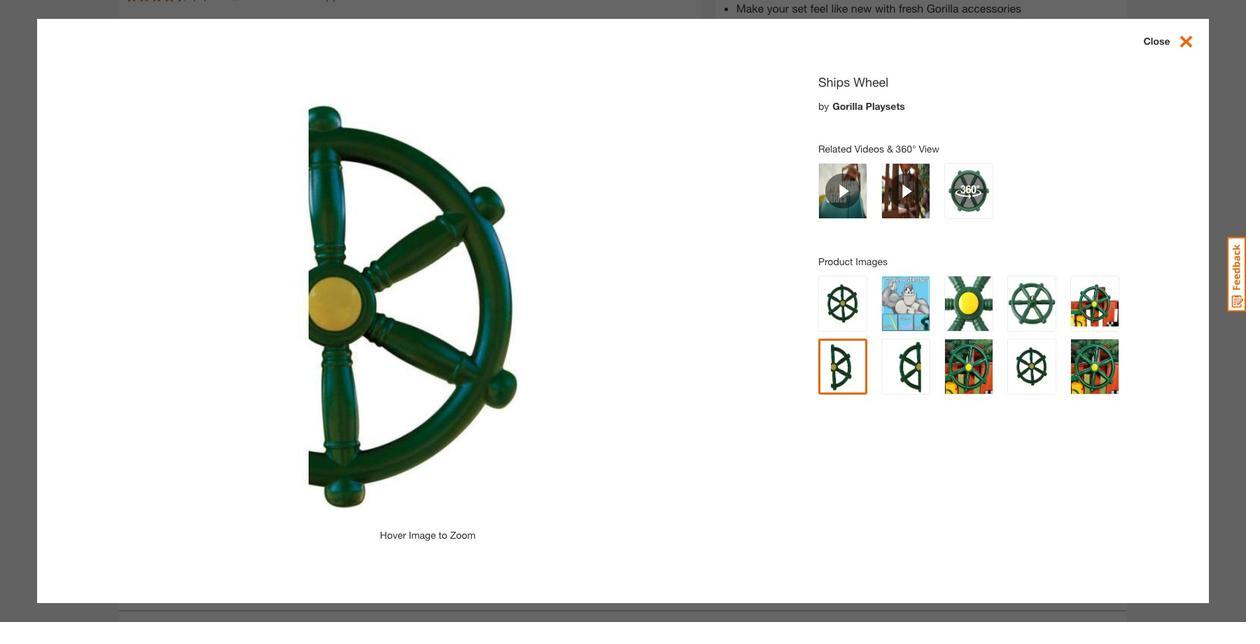 Task type: locate. For each thing, give the bounding box(es) containing it.
your right schedule
[[927, 260, 947, 272]]

in for checkout
[[826, 222, 833, 234]]

to
[[897, 93, 905, 105], [825, 318, 834, 330], [920, 353, 931, 367], [439, 529, 448, 541]]

in down soon
[[788, 273, 796, 285]]

ships wheel main content
[[0, 0, 1247, 623]]

0 vertical spatial by
[[819, 100, 829, 112]]

1 vertical spatial your
[[837, 18, 859, 32]]

0 horizontal spatial it
[[771, 260, 777, 272]]

1 vertical spatial by
[[861, 318, 872, 330]]

to inside add to cart button
[[920, 353, 931, 367]]

tomorrow inside delivery tomorrow 19 available
[[858, 156, 906, 168]]

gorilla right fresh
[[927, 2, 959, 15]]

as left soon
[[780, 260, 791, 272]]

tomorrow.
[[833, 260, 881, 272]]

0 horizontal spatial gorilla
[[833, 100, 863, 112]]

tomorrow
[[858, 156, 906, 168], [875, 318, 922, 330]]

your left set
[[767, 2, 789, 15]]

store
[[896, 402, 928, 417]]

add to cart
[[896, 353, 957, 367]]

as up "checkout."
[[819, 260, 830, 272]]

it
[[771, 260, 777, 272], [853, 318, 859, 330]]

fresh
[[899, 2, 924, 15]]

in down feel on the top of the page
[[825, 18, 834, 32]]

by down ships
[[819, 100, 829, 112]]

& left 360°
[[887, 143, 894, 155]]

by gorilla playsets
[[819, 100, 906, 112]]

delivery inside button
[[904, 222, 939, 234]]

hover image to zoom
[[380, 529, 476, 541]]

close button
[[1144, 33, 1209, 52]]

backyard
[[886, 18, 933, 32]]

mins
[[800, 318, 823, 330]]

to left zoom
[[439, 529, 448, 541]]

delivering to
[[851, 93, 908, 105]]

set
[[792, 2, 808, 15]]

delivery down get
[[752, 273, 786, 285]]

delivery details
[[904, 222, 971, 234]]

in inside make your set feel like new with fresh gorilla accessories fosters creativity in your own backyard
[[825, 18, 834, 32]]

0 vertical spatial tomorrow
[[858, 156, 906, 168]]

to right add
[[920, 353, 931, 367]]

playsets
[[866, 100, 906, 112]]

delivery
[[748, 222, 782, 234], [752, 273, 786, 285]]

19
[[858, 170, 869, 182]]

checkout
[[836, 222, 876, 234]]

by right get
[[861, 318, 872, 330]]

0 vertical spatial delivery
[[858, 133, 912, 149]]

soon
[[794, 260, 817, 272]]

1 vertical spatial in
[[826, 222, 833, 234]]

0 horizontal spatial &
[[786, 402, 794, 417]]

returns
[[830, 402, 878, 417]]

1 horizontal spatial gorilla
[[927, 2, 959, 15]]

1 horizontal spatial as
[[819, 260, 830, 272]]

cart
[[934, 353, 957, 367]]

2 vertical spatial in
[[788, 273, 796, 285]]

0 vertical spatial gorilla
[[927, 2, 959, 15]]

your down the like at the top right
[[837, 18, 859, 32]]

accessories
[[962, 2, 1022, 15]]

image
[[409, 529, 436, 541]]

delivery
[[858, 133, 912, 149], [904, 222, 939, 234]]

1 horizontal spatial &
[[887, 143, 894, 155]]

360°
[[896, 143, 917, 155]]

1 vertical spatial delivery
[[904, 222, 939, 234]]

tomorrow down related videos & 360° view in the top right of the page
[[858, 156, 906, 168]]

0 vertical spatial it
[[771, 260, 777, 272]]

as
[[780, 260, 791, 272], [819, 260, 830, 272]]

0 horizontal spatial as
[[780, 260, 791, 272]]

0 horizontal spatial your
[[767, 2, 789, 15]]

add
[[896, 353, 917, 367]]

wheel
[[854, 74, 889, 89]]

0 vertical spatial your
[[767, 2, 789, 15]]

to inside ships wheel main content
[[439, 529, 448, 541]]

feel
[[811, 2, 829, 15]]

in
[[825, 18, 834, 32], [826, 222, 833, 234], [788, 273, 796, 285]]

1 vertical spatial delivery
[[752, 273, 786, 285]]

delivery left details
[[904, 222, 939, 234]]

delivery inside schedule your delivery in checkout.
[[752, 273, 786, 285]]

delivery down playsets
[[858, 133, 912, 149]]

creativity
[[777, 18, 822, 32]]

get
[[837, 318, 851, 330]]

your inside schedule your delivery in checkout.
[[927, 260, 947, 272]]

images
[[856, 255, 888, 267]]

product images
[[819, 255, 888, 267]]

gorilla
[[927, 2, 959, 15], [833, 100, 863, 112]]

in inside schedule your delivery in checkout.
[[788, 273, 796, 285]]

1 vertical spatial it
[[853, 318, 859, 330]]

None field
[[752, 345, 781, 374]]

your
[[767, 2, 789, 15], [837, 18, 859, 32], [927, 260, 947, 272]]

2 vertical spatial your
[[927, 260, 947, 272]]

0 vertical spatial in
[[825, 18, 834, 32]]

get
[[752, 260, 769, 272]]

0 vertical spatial &
[[887, 143, 894, 155]]

delivery tomorrow 19 available
[[858, 133, 912, 182]]

own
[[862, 18, 883, 32]]

details
[[941, 222, 971, 234]]

close image
[[1171, 33, 1195, 50]]

1 vertical spatial gorilla
[[833, 100, 863, 112]]

in right methods
[[826, 222, 833, 234]]

add to cart button
[[822, 345, 1017, 376]]

by
[[819, 100, 829, 112], [861, 318, 872, 330]]

0 horizontal spatial by
[[819, 100, 829, 112]]

1 horizontal spatial it
[[853, 318, 859, 330]]

free & easy returns in store or online
[[755, 402, 986, 417]]

& right free
[[786, 402, 794, 417]]

2 horizontal spatial your
[[927, 260, 947, 272]]

gorilla down 'ships wheel' at the top
[[833, 100, 863, 112]]

get it as soon as tomorrow.
[[752, 260, 881, 272]]

checkout.
[[799, 273, 842, 285]]

in for checkout.
[[788, 273, 796, 285]]

&
[[887, 143, 894, 155], [786, 402, 794, 417]]

delivery right more
[[748, 222, 782, 234]]

tomorrow up add
[[875, 318, 922, 330]]

1 vertical spatial tomorrow
[[875, 318, 922, 330]]



Task type: describe. For each thing, give the bounding box(es) containing it.
202409440_s01 image
[[204, 28, 623, 449]]

hover
[[380, 529, 406, 541]]

free
[[755, 402, 782, 417]]

to right delivering
[[897, 93, 905, 105]]

your for schedule
[[927, 260, 947, 272]]

0 vertical spatial delivery
[[748, 222, 782, 234]]

schedule your delivery in checkout.
[[752, 260, 947, 285]]

fosters
[[737, 18, 774, 32]]

47 mins to get it by tomorrow
[[786, 318, 922, 330]]

delivery details button
[[904, 221, 971, 236]]

available
[[872, 170, 910, 182]]

make your set feel like new with fresh gorilla accessories fosters creativity in your own backyard
[[737, 2, 1022, 32]]

ships
[[819, 74, 850, 89]]

1 vertical spatial &
[[786, 402, 794, 417]]

gorilla inside make your set feel like new with fresh gorilla accessories fosters creativity in your own backyard
[[927, 2, 959, 15]]

view
[[919, 143, 940, 155]]

ships wheel
[[819, 74, 889, 89]]

in
[[881, 402, 892, 417]]

make
[[737, 2, 764, 15]]

free
[[858, 192, 884, 204]]

feedback link image
[[1228, 237, 1247, 312]]

schedule
[[884, 260, 925, 272]]

videos
[[855, 143, 885, 155]]

2 as from the left
[[819, 260, 830, 272]]

4.5 stars image
[[126, 0, 188, 2]]

zoom
[[450, 529, 476, 541]]

more delivery methods in checkout
[[723, 222, 876, 234]]

new
[[852, 2, 872, 15]]

1 horizontal spatial your
[[837, 18, 859, 32]]

like
[[832, 2, 848, 15]]

product
[[819, 255, 853, 267]]

or
[[932, 402, 944, 417]]

more
[[723, 222, 745, 234]]

methods
[[784, 222, 823, 234]]

delivery for delivery tomorrow 19 available
[[858, 133, 912, 149]]

1 horizontal spatial by
[[861, 318, 872, 330]]

1 as from the left
[[780, 260, 791, 272]]

your for make
[[767, 2, 789, 15]]

47
[[786, 318, 797, 330]]

& inside ships wheel main content
[[887, 143, 894, 155]]

related
[[819, 143, 852, 155]]

with
[[875, 2, 896, 15]]

related videos & 360° view
[[819, 143, 940, 155]]

easy
[[798, 402, 826, 417]]

by inside ships wheel main content
[[819, 100, 829, 112]]

gorilla inside ships wheel main content
[[833, 100, 863, 112]]

online
[[948, 402, 986, 417]]

to left get
[[825, 318, 834, 330]]

delivering
[[851, 93, 894, 105]]

delivery for delivery details
[[904, 222, 939, 234]]

close
[[1144, 35, 1171, 47]]



Task type: vqa. For each thing, say whether or not it's contained in the screenshot.
Gorilla to the top
yes



